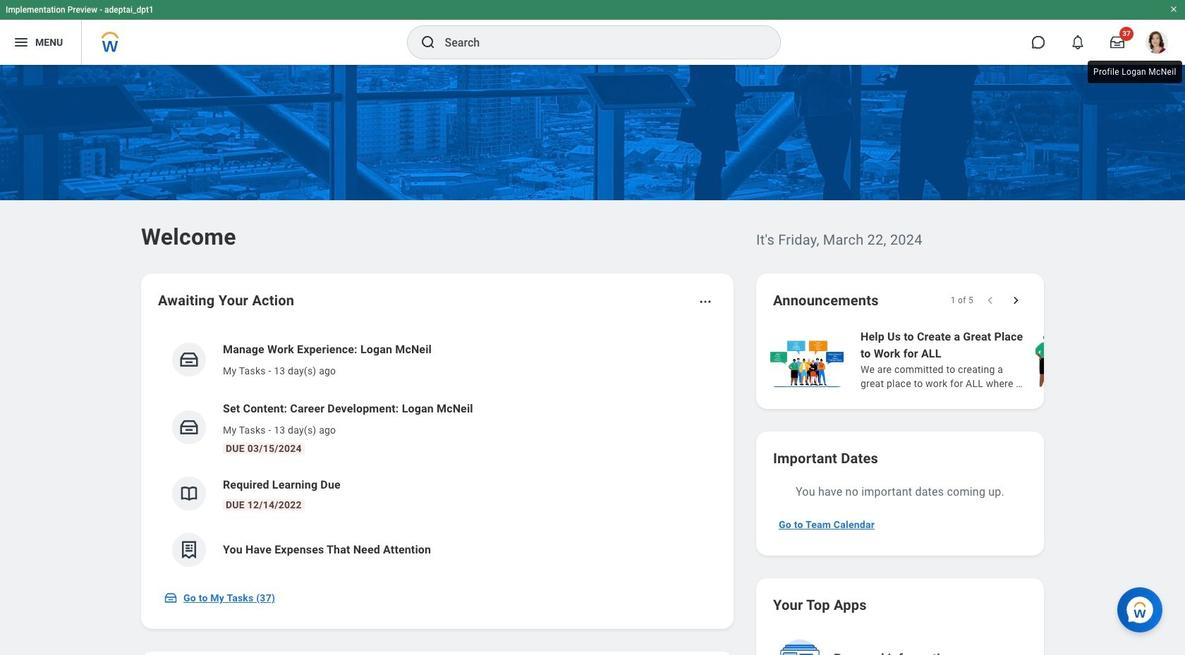 Task type: describe. For each thing, give the bounding box(es) containing it.
close environment banner image
[[1170, 5, 1178, 13]]

2 vertical spatial inbox image
[[164, 591, 178, 605]]

chevron left small image
[[984, 294, 998, 308]]

chevron right small image
[[1009, 294, 1023, 308]]

inbox large image
[[1111, 35, 1125, 49]]

book open image
[[179, 483, 200, 505]]

0 horizontal spatial list
[[158, 330, 717, 579]]

related actions image
[[699, 295, 713, 309]]

justify image
[[13, 34, 30, 51]]



Task type: locate. For each thing, give the bounding box(es) containing it.
banner
[[0, 0, 1186, 65]]

main content
[[0, 65, 1186, 656]]

search image
[[420, 34, 436, 51]]

1 vertical spatial inbox image
[[179, 417, 200, 438]]

tooltip
[[1085, 58, 1185, 86]]

inbox image
[[179, 349, 200, 370], [179, 417, 200, 438], [164, 591, 178, 605]]

1 horizontal spatial list
[[768, 327, 1186, 392]]

notifications large image
[[1071, 35, 1085, 49]]

Search Workday  search field
[[445, 27, 751, 58]]

profile logan mcneil image
[[1146, 31, 1169, 57]]

list
[[768, 327, 1186, 392], [158, 330, 717, 579]]

0 vertical spatial inbox image
[[179, 349, 200, 370]]

dashboard expenses image
[[179, 540, 200, 561]]

status
[[951, 295, 974, 306]]



Task type: vqa. For each thing, say whether or not it's contained in the screenshot.
the top inbox IMAGE
yes



